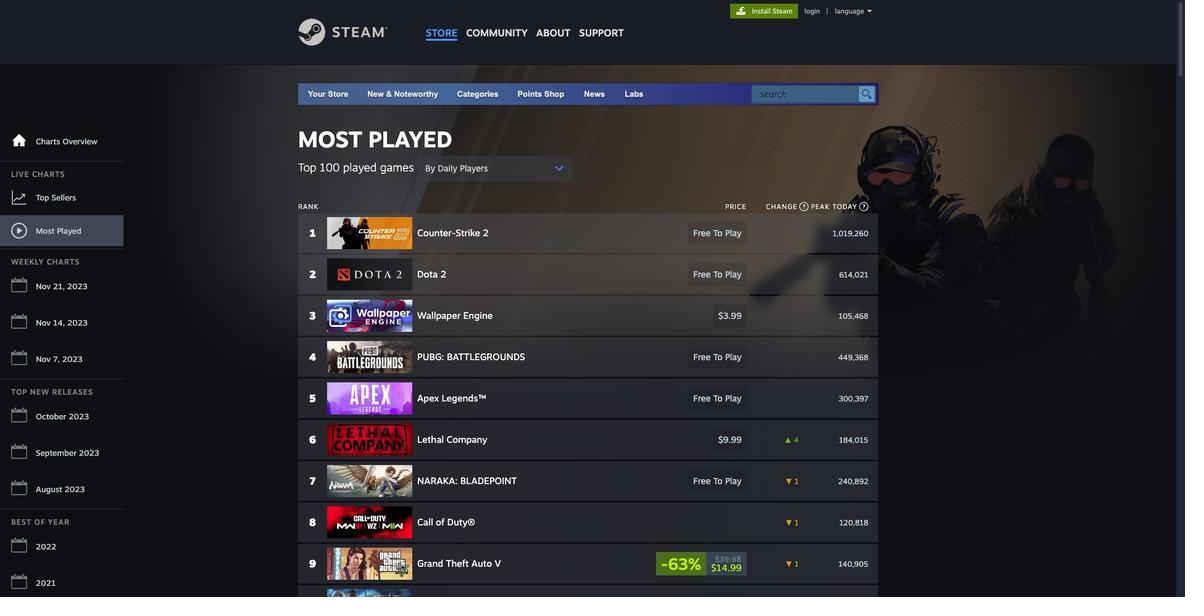 Task type: locate. For each thing, give the bounding box(es) containing it.
3 play from the top
[[726, 352, 742, 363]]

2023 down releases
[[69, 412, 89, 422]]

3 to from the top
[[714, 352, 723, 363]]

daily
[[438, 163, 458, 174]]

naraka: bladepoint link
[[327, 466, 645, 498]]

4 free from the top
[[694, 393, 711, 404]]

search text field
[[761, 86, 857, 103]]

2 play from the top
[[726, 269, 742, 280]]

free to play down the price
[[694, 228, 742, 238]]

1 horizontal spatial 2
[[441, 269, 447, 280]]

1 play from the top
[[726, 228, 742, 238]]

1 down ▲ 4 on the right bottom of the page
[[795, 477, 799, 486]]

2 vertical spatial top
[[11, 388, 27, 397]]

2 free from the top
[[694, 269, 711, 280]]

1 horizontal spatial 4
[[795, 436, 799, 445]]

played down 'sellers' on the top of page
[[57, 226, 82, 236]]

0 vertical spatial most
[[298, 125, 363, 153]]

most up weekly charts
[[36, 226, 55, 236]]

0 horizontal spatial of
[[34, 518, 45, 527]]

0 vertical spatial nov
[[36, 282, 51, 292]]

free to play
[[694, 228, 742, 238], [694, 269, 742, 280], [694, 352, 742, 363], [694, 393, 742, 404], [694, 476, 742, 487]]

1 vertical spatial played
[[57, 226, 82, 236]]

nov 14, 2023
[[36, 318, 88, 328]]

your store
[[308, 90, 349, 99]]

play down $3.99
[[726, 352, 742, 363]]

nov
[[36, 282, 51, 292], [36, 318, 51, 328], [36, 355, 51, 364]]

1 nov from the top
[[36, 282, 51, 292]]

free to play for 4
[[694, 352, 742, 363]]

call of duty®
[[418, 517, 475, 529]]

most played up played
[[298, 125, 453, 153]]

2 to from the top
[[714, 269, 723, 280]]

5 play from the top
[[726, 476, 742, 487]]

nov 21, 2023
[[36, 282, 88, 292]]

most up 100
[[298, 125, 363, 153]]

lethal company link
[[327, 424, 645, 456]]

overview
[[62, 137, 98, 146]]

best of year
[[11, 518, 70, 527]]

0 up ▲ 4 on the right bottom of the page
[[795, 394, 799, 404]]

4 play from the top
[[726, 393, 742, 404]]

of for best
[[34, 518, 45, 527]]

4 right ▲
[[795, 436, 799, 445]]

5 0 from the top
[[795, 394, 799, 404]]

2022 link
[[0, 531, 124, 565]]

points shop link
[[508, 83, 575, 105]]

1 vertical spatial ▼ 1
[[786, 519, 799, 528]]

1 vertical spatial 4
[[795, 436, 799, 445]]

top left 100
[[298, 161, 317, 174]]

0 vertical spatial 4
[[309, 351, 316, 364]]

▼ for 8
[[786, 519, 793, 528]]

free to play up $3.99
[[694, 269, 742, 280]]

free to play down $3.99
[[694, 352, 742, 363]]

1 vertical spatial most
[[36, 226, 55, 236]]

2 vertical spatial ▼ 1
[[786, 560, 799, 569]]

1 left 120,818 at bottom right
[[795, 519, 799, 528]]

0 horizontal spatial 4
[[309, 351, 316, 364]]

most played
[[298, 125, 453, 153], [36, 226, 82, 236]]

0 vertical spatial new
[[368, 90, 384, 99]]

theft
[[446, 558, 469, 570]]

august 2023 link
[[0, 473, 124, 507]]

0 vertical spatial ▼
[[786, 477, 793, 486]]

0 horizontal spatial played
[[57, 226, 82, 236]]

most played link
[[0, 216, 124, 246]]

of right call on the bottom left
[[436, 517, 445, 529]]

top up october 2023 link
[[11, 388, 27, 397]]

0 down change
[[795, 229, 799, 238]]

4 free to play from the top
[[694, 393, 742, 404]]

2023 right september
[[79, 448, 99, 458]]

0 for 3
[[795, 312, 799, 321]]

free to play up $9.99
[[694, 393, 742, 404]]

free for 7
[[694, 476, 711, 487]]

1 ▼ from the top
[[786, 477, 793, 486]]

played
[[369, 125, 453, 153], [57, 226, 82, 236]]

duty®
[[448, 517, 475, 529]]

&
[[386, 90, 392, 99]]

rank
[[298, 203, 319, 211]]

top new releases
[[11, 388, 93, 397]]

free
[[694, 228, 711, 238], [694, 269, 711, 280], [694, 352, 711, 363], [694, 393, 711, 404], [694, 476, 711, 487]]

▲ 4
[[785, 436, 799, 445]]

0 left 105,468
[[795, 312, 799, 321]]

1 vertical spatial most played
[[36, 226, 82, 236]]

1 to from the top
[[714, 228, 723, 238]]

2 vertical spatial ▼
[[786, 560, 793, 569]]

0 vertical spatial most played
[[298, 125, 453, 153]]

2 vertical spatial charts
[[47, 258, 80, 267]]

1 horizontal spatial most
[[298, 125, 363, 153]]

2 right dota
[[441, 269, 447, 280]]

top
[[298, 161, 317, 174], [36, 192, 49, 202], [11, 388, 27, 397]]

2 horizontal spatial 2
[[483, 227, 489, 239]]

of right best
[[34, 518, 45, 527]]

1 horizontal spatial most played
[[298, 125, 453, 153]]

nov left 14,
[[36, 318, 51, 328]]

new & noteworthy link
[[368, 90, 439, 99]]

to for 2
[[714, 269, 723, 280]]

1 0 from the top
[[795, 229, 799, 238]]

5 free from the top
[[694, 476, 711, 487]]

1 left the 140,905 on the right bottom of the page
[[795, 560, 799, 569]]

0
[[795, 229, 799, 238], [795, 270, 799, 279], [795, 312, 799, 321], [795, 353, 799, 362], [795, 394, 799, 404]]

▲
[[785, 436, 792, 445]]

grand theft auto v
[[418, 558, 501, 570]]

2023 right 14,
[[67, 318, 88, 328]]

1 vertical spatial nov
[[36, 318, 51, 328]]

play up $9.99
[[726, 393, 742, 404]]

0 horizontal spatial most played
[[36, 226, 82, 236]]

0 vertical spatial charts
[[36, 137, 60, 146]]

0 horizontal spatial most
[[36, 226, 55, 236]]

5 free to play from the top
[[694, 476, 742, 487]]

to for 1
[[714, 228, 723, 238]]

charts
[[36, 137, 60, 146], [32, 170, 65, 179], [47, 258, 80, 267]]

7,
[[53, 355, 60, 364]]

nov left '7,' on the left bottom of page
[[36, 355, 51, 364]]

1 for 8
[[795, 519, 799, 528]]

free for 5
[[694, 393, 711, 404]]

play
[[726, 228, 742, 238], [726, 269, 742, 280], [726, 352, 742, 363], [726, 393, 742, 404], [726, 476, 742, 487]]

3 free from the top
[[694, 352, 711, 363]]

free to play for 5
[[694, 393, 742, 404]]

2 ▼ 1 from the top
[[786, 519, 799, 528]]

most played inside 'link'
[[36, 226, 82, 236]]

5 to from the top
[[714, 476, 723, 487]]

pubg: battlegrounds link
[[327, 342, 645, 374]]

play for 2
[[726, 269, 742, 280]]

2 right the strike
[[483, 227, 489, 239]]

2 vertical spatial nov
[[36, 355, 51, 364]]

0 for 1
[[795, 229, 799, 238]]

top 100 played games
[[298, 161, 414, 174]]

points shop
[[518, 90, 565, 99]]

charts for top
[[32, 170, 65, 179]]

184,015
[[840, 436, 869, 445]]

3 nov from the top
[[36, 355, 51, 364]]

support
[[580, 27, 624, 39]]

0 horizontal spatial new
[[30, 388, 49, 397]]

apex legends™
[[418, 393, 486, 405]]

charts up top sellers
[[32, 170, 65, 179]]

free to play down $9.99
[[694, 476, 742, 487]]

august 2023
[[36, 485, 85, 495]]

3 ▼ from the top
[[786, 560, 793, 569]]

4 0 from the top
[[795, 353, 799, 362]]

nov 14, 2023 link
[[0, 306, 124, 340]]

1 horizontal spatial of
[[436, 517, 445, 529]]

top for top sellers
[[36, 192, 49, 202]]

played
[[343, 161, 377, 174]]

to
[[714, 228, 723, 238], [714, 269, 723, 280], [714, 352, 723, 363], [714, 393, 723, 404], [714, 476, 723, 487]]

apex legends™ link
[[327, 383, 645, 415]]

1 vertical spatial top
[[36, 192, 49, 202]]

1 ▼ 1 from the top
[[786, 477, 799, 486]]

play down $9.99
[[726, 476, 742, 487]]

best
[[11, 518, 32, 527]]

top left 'sellers' on the top of page
[[36, 192, 49, 202]]

0 vertical spatial played
[[369, 125, 453, 153]]

free for 4
[[694, 352, 711, 363]]

0 left the 614,021
[[795, 270, 799, 279]]

-63%
[[662, 555, 702, 574]]

most played down top sellers link
[[36, 226, 82, 236]]

wallpaper engine link
[[327, 300, 645, 332]]

3 free to play from the top
[[694, 352, 742, 363]]

1 free to play from the top
[[694, 228, 742, 238]]

new left &
[[368, 90, 384, 99]]

play up $3.99
[[726, 269, 742, 280]]

play down the price
[[726, 228, 742, 238]]

1 horizontal spatial played
[[369, 125, 453, 153]]

shop
[[545, 90, 565, 99]]

played up games at the top of the page
[[369, 125, 453, 153]]

2 nov from the top
[[36, 318, 51, 328]]

october 2023
[[36, 412, 89, 422]]

1 vertical spatial new
[[30, 388, 49, 397]]

2 0 from the top
[[795, 270, 799, 279]]

store link
[[422, 0, 462, 45]]

nov left "21,"
[[36, 282, 51, 292]]

1 horizontal spatial new
[[368, 90, 384, 99]]

noteworthy
[[394, 90, 439, 99]]

3 0 from the top
[[795, 312, 799, 321]]

charts up nov 21, 2023
[[47, 258, 80, 267]]

lethal
[[418, 434, 444, 446]]

played inside most played 'link'
[[57, 226, 82, 236]]

1 free from the top
[[694, 228, 711, 238]]

2 horizontal spatial top
[[298, 161, 317, 174]]

1 vertical spatial charts
[[32, 170, 65, 179]]

charts left overview
[[36, 137, 60, 146]]

614,021
[[840, 270, 869, 279]]

4 to from the top
[[714, 393, 723, 404]]

of
[[436, 517, 445, 529], [34, 518, 45, 527]]

2023 right "21,"
[[67, 282, 88, 292]]

1
[[310, 227, 316, 240], [795, 477, 799, 486], [795, 519, 799, 528], [795, 560, 799, 569]]

play for 4
[[726, 352, 742, 363]]

your store link
[[308, 90, 349, 99]]

september 2023
[[36, 448, 99, 458]]

counter-strike 2
[[418, 227, 489, 239]]

3 ▼ 1 from the top
[[786, 560, 799, 569]]

2 free to play from the top
[[694, 269, 742, 280]]

120,818
[[840, 519, 869, 528]]

nov 7, 2023
[[36, 355, 83, 364]]

0 horizontal spatial top
[[11, 388, 27, 397]]

price
[[726, 203, 747, 211]]

4
[[309, 351, 316, 364], [795, 436, 799, 445]]

0 left 449,368
[[795, 353, 799, 362]]

most inside 'link'
[[36, 226, 55, 236]]

0 vertical spatial ▼ 1
[[786, 477, 799, 486]]

2 up 3
[[310, 268, 316, 281]]

play for 5
[[726, 393, 742, 404]]

▼ 1
[[786, 477, 799, 486], [786, 519, 799, 528], [786, 560, 799, 569]]

login | language
[[805, 7, 865, 15]]

your
[[308, 90, 326, 99]]

4 down 3
[[309, 351, 316, 364]]

2023 right august
[[65, 485, 85, 495]]

1 vertical spatial ▼
[[786, 519, 793, 528]]

1 horizontal spatial top
[[36, 192, 49, 202]]

0 vertical spatial top
[[298, 161, 317, 174]]

2 ▼ from the top
[[786, 519, 793, 528]]

new up october
[[30, 388, 49, 397]]

pubg: battlegrounds
[[418, 351, 525, 363]]



Task type: vqa. For each thing, say whether or not it's contained in the screenshot.


Task type: describe. For each thing, give the bounding box(es) containing it.
pubg:
[[418, 351, 445, 363]]

community
[[466, 27, 528, 39]]

0 for 2
[[795, 270, 799, 279]]

change
[[767, 203, 798, 211]]

of for call
[[436, 517, 445, 529]]

charts for nov
[[47, 258, 80, 267]]

0 for 5
[[795, 394, 799, 404]]

play for 7
[[726, 476, 742, 487]]

categories link
[[457, 90, 499, 99]]

1 for 9
[[795, 560, 799, 569]]

live charts
[[11, 170, 65, 179]]

nov for nov 21, 2023
[[36, 282, 51, 292]]

players
[[460, 163, 488, 174]]

to for 4
[[714, 352, 723, 363]]

peak today
[[812, 203, 858, 211]]

august
[[36, 485, 62, 495]]

login link
[[803, 7, 823, 15]]

counter-strike 2 link
[[327, 217, 645, 250]]

1 for 7
[[795, 477, 799, 486]]

engine
[[464, 310, 493, 322]]

october 2023 link
[[0, 400, 124, 434]]

free for 2
[[694, 269, 711, 280]]

new & noteworthy
[[368, 90, 439, 99]]

free to play for 2
[[694, 269, 742, 280]]

105,468
[[839, 312, 869, 321]]

2021
[[36, 579, 56, 589]]

v
[[495, 558, 501, 570]]

21,
[[53, 282, 65, 292]]

▼ 1 for 7
[[786, 477, 799, 486]]

support link
[[575, 0, 629, 42]]

top sellers
[[36, 192, 76, 202]]

october
[[36, 412, 66, 422]]

-
[[662, 555, 669, 574]]

naraka:
[[418, 476, 458, 487]]

to for 7
[[714, 476, 723, 487]]

2 inside dota 2 link
[[441, 269, 447, 280]]

▼ 1 for 8
[[786, 519, 799, 528]]

strike
[[456, 227, 481, 239]]

points
[[518, 90, 542, 99]]

0 horizontal spatial 2
[[310, 268, 316, 281]]

top sellers link
[[0, 182, 124, 213]]

apex
[[418, 393, 439, 405]]

free for 1
[[694, 228, 711, 238]]

top for top new releases
[[11, 388, 27, 397]]

store
[[328, 90, 349, 99]]

$3.99
[[719, 311, 742, 321]]

peak
[[812, 203, 830, 211]]

call of duty® link
[[327, 507, 645, 539]]

language
[[836, 7, 865, 15]]

releases
[[52, 388, 93, 397]]

categories
[[457, 90, 499, 99]]

today
[[833, 203, 858, 211]]

449,368
[[839, 353, 869, 362]]

top for top 100 played games
[[298, 161, 317, 174]]

▼ for 7
[[786, 477, 793, 486]]

14,
[[53, 318, 65, 328]]

year
[[48, 518, 70, 527]]

240,892
[[839, 477, 869, 486]]

100
[[320, 161, 340, 174]]

8
[[309, 516, 316, 529]]

0 for 4
[[795, 353, 799, 362]]

dota 2
[[418, 269, 447, 280]]

▼ for 9
[[786, 560, 793, 569]]

$39.98
[[716, 556, 742, 564]]

september 2023 link
[[0, 437, 124, 471]]

charts overview link
[[0, 125, 124, 159]]

nov 7, 2023 link
[[0, 343, 124, 377]]

wallpaper
[[418, 310, 461, 322]]

call
[[418, 517, 433, 529]]

news link
[[575, 83, 615, 105]]

weekly
[[11, 258, 44, 267]]

play for 1
[[726, 228, 742, 238]]

labs
[[625, 90, 644, 99]]

dota 2 link
[[327, 259, 645, 291]]

install
[[752, 7, 771, 15]]

grand theft auto v link
[[327, 548, 645, 581]]

5
[[309, 392, 316, 405]]

free to play for 7
[[694, 476, 742, 487]]

charts inside charts overview link
[[36, 137, 60, 146]]

counter-
[[418, 227, 456, 239]]

lethal company
[[418, 434, 488, 446]]

grand
[[418, 558, 444, 570]]

nov for nov 14, 2023
[[36, 318, 51, 328]]

9
[[309, 558, 316, 571]]

2 inside counter-strike 2 link
[[483, 227, 489, 239]]

games
[[380, 161, 414, 174]]

news
[[584, 90, 605, 99]]

community link
[[462, 0, 532, 45]]

company
[[447, 434, 488, 446]]

to for 5
[[714, 393, 723, 404]]

by daily players
[[425, 163, 488, 174]]

2021 link
[[0, 567, 124, 598]]

steam
[[773, 7, 793, 15]]

september
[[36, 448, 77, 458]]

wallpaper engine
[[418, 310, 493, 322]]

battlegrounds
[[447, 351, 525, 363]]

140,905
[[839, 560, 869, 569]]

free to play for 1
[[694, 228, 742, 238]]

2023 right '7,' on the left bottom of page
[[62, 355, 83, 364]]

300,397
[[839, 394, 869, 404]]

bladepoint
[[461, 476, 517, 487]]

dota
[[418, 269, 438, 280]]

7
[[310, 475, 316, 488]]

3
[[310, 309, 316, 322]]

nov 21, 2023 link
[[0, 270, 124, 304]]

nov for nov 7, 2023
[[36, 355, 51, 364]]

$14.99
[[712, 562, 742, 574]]

1 down rank
[[310, 227, 316, 240]]

▼ 1 for 9
[[786, 560, 799, 569]]



